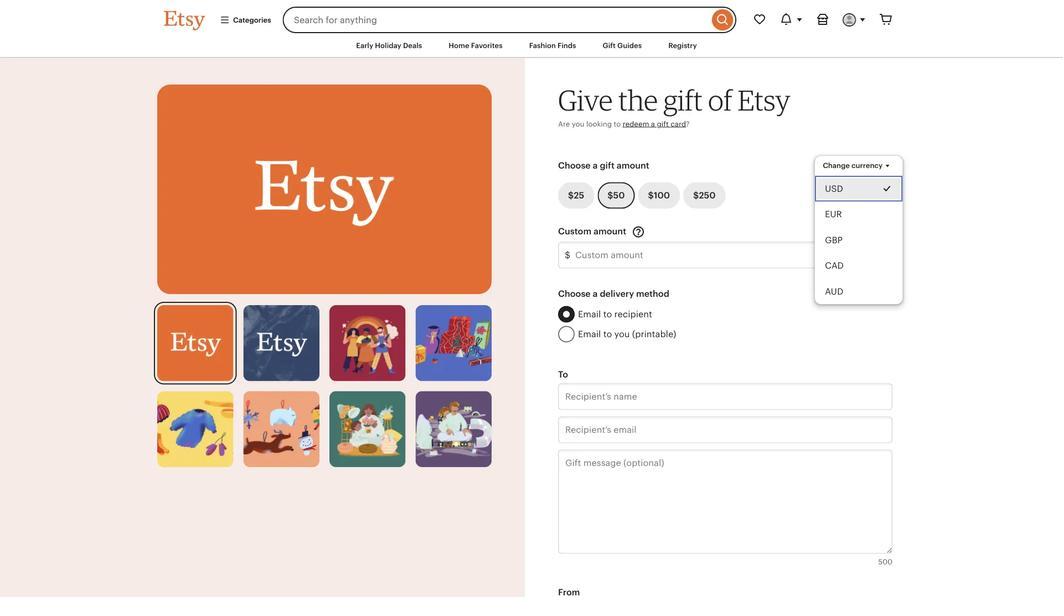 Task type: describe. For each thing, give the bounding box(es) containing it.
redeem
[[623, 120, 649, 128]]

early holiday deals
[[356, 41, 422, 50]]

custom amount
[[558, 226, 628, 236]]

choose for choose a delivery method
[[558, 289, 591, 299]]

illustration of a sweater, hat, scarf, socks, and gloves on a yellow background image
[[157, 392, 233, 468]]

gift guides
[[603, 41, 642, 50]]

usd button
[[815, 176, 903, 202]]

change currency
[[823, 162, 883, 170]]

to for recipient
[[603, 310, 612, 320]]

give
[[558, 83, 613, 117]]

currency
[[852, 162, 883, 170]]

illustration of three etsy sellers standing in front of a rainbow on a dark red background image
[[329, 305, 406, 382]]

menu bar containing early holiday deals
[[144, 33, 919, 58]]

categories banner
[[144, 0, 919, 33]]

change
[[823, 162, 850, 170]]

email to you (printable)
[[578, 330, 676, 340]]

early
[[356, 41, 373, 50]]

are
[[558, 120, 570, 128]]

finds
[[558, 41, 576, 50]]

Search for anything text field
[[283, 7, 709, 33]]

eur button
[[815, 202, 903, 228]]

fashion
[[529, 41, 556, 50]]

holiday
[[375, 41, 401, 50]]

illustration of assorted holiday ornaments on a light orange background image
[[243, 392, 319, 468]]

Custom amount number field
[[558, 242, 893, 269]]

categories
[[233, 16, 271, 24]]

choose a gift amount
[[558, 161, 649, 171]]

2 etsy logo on an orange background image from the top
[[157, 305, 233, 382]]

looking
[[586, 120, 612, 128]]

Recipient's email email field
[[558, 417, 893, 444]]

500
[[878, 559, 893, 567]]

gift
[[603, 41, 616, 50]]

gift for amount
[[600, 161, 615, 171]]

deals
[[403, 41, 422, 50]]

recipient
[[614, 310, 652, 320]]

custom
[[558, 226, 591, 236]]

$100
[[648, 191, 670, 201]]

illustration of a child giving an adult a pot of flowers, surrounded by cozy furniture and plants, on a green background image
[[329, 392, 406, 468]]

$250
[[693, 191, 716, 201]]

favorites
[[471, 41, 503, 50]]

$25
[[568, 191, 584, 201]]

registry link
[[660, 35, 705, 55]]

cad
[[825, 261, 844, 271]]

home favorites link
[[440, 35, 511, 55]]

?
[[686, 120, 690, 128]]

home
[[449, 41, 469, 50]]

cad button
[[815, 253, 903, 279]]

delivery
[[600, 289, 634, 299]]

fashion finds link
[[521, 35, 584, 55]]

to
[[558, 370, 568, 380]]

guides
[[617, 41, 642, 50]]



Task type: vqa. For each thing, say whether or not it's contained in the screenshot.
Accessories
no



Task type: locate. For each thing, give the bounding box(es) containing it.
1 vertical spatial a
[[593, 161, 598, 171]]

1 horizontal spatial you
[[614, 330, 630, 340]]

fashion finds
[[529, 41, 576, 50]]

1 vertical spatial amount
[[594, 226, 626, 236]]

0 vertical spatial amount
[[617, 161, 649, 171]]

etsy logo on an orange background image
[[157, 85, 492, 295], [157, 305, 233, 382]]

0 vertical spatial email
[[578, 310, 601, 320]]

a inside give the gift of etsy are you looking to redeem a gift card ?
[[651, 120, 655, 128]]

1 email from the top
[[578, 310, 601, 320]]

gift for of
[[663, 83, 703, 117]]

eur
[[825, 210, 842, 220]]

email for email to recipient
[[578, 310, 601, 320]]

email to recipient
[[578, 310, 652, 320]]

1 vertical spatial email
[[578, 330, 601, 340]]

aud
[[825, 287, 843, 297]]

choose for choose a gift amount
[[558, 161, 591, 171]]

menu
[[815, 156, 903, 305]]

menu containing usd
[[815, 156, 903, 305]]

0 horizontal spatial you
[[572, 120, 584, 128]]

2 email from the top
[[578, 330, 601, 340]]

the
[[618, 83, 658, 117]]

2 vertical spatial to
[[603, 330, 612, 340]]

0 vertical spatial choose
[[558, 161, 591, 171]]

email for email to you (printable)
[[578, 330, 601, 340]]

aud button
[[815, 279, 903, 305]]

email down email to recipient
[[578, 330, 601, 340]]

2 vertical spatial gift
[[600, 161, 615, 171]]

etsy logo on a dark blue background image
[[243, 305, 319, 382]]

1 vertical spatial you
[[614, 330, 630, 340]]

gift
[[663, 83, 703, 117], [657, 120, 669, 128], [600, 161, 615, 171]]

gift left card
[[657, 120, 669, 128]]

0 vertical spatial you
[[572, 120, 584, 128]]

illustration of presents wrapped with wrapping paper and ribbons on a blue background image
[[416, 305, 492, 382]]

none search field inside "categories" banner
[[283, 7, 736, 33]]

to right looking
[[614, 120, 621, 128]]

you right the are
[[572, 120, 584, 128]]

choose a delivery method
[[558, 289, 669, 299]]

redeem a gift card link
[[623, 120, 686, 128]]

choose up $25
[[558, 161, 591, 171]]

Recipient's name text field
[[558, 384, 893, 410]]

card
[[671, 120, 686, 128]]

a left delivery
[[593, 289, 598, 299]]

home favorites
[[449, 41, 503, 50]]

a right redeem
[[651, 120, 655, 128]]

gift guides link
[[594, 35, 650, 55]]

a for choose a gift amount
[[593, 161, 598, 171]]

$50
[[608, 191, 625, 201]]

etsy
[[738, 83, 790, 117]]

you inside give the gift of etsy are you looking to redeem a gift card ?
[[572, 120, 584, 128]]

(printable)
[[632, 330, 676, 340]]

a for choose a delivery method
[[593, 289, 598, 299]]

0 vertical spatial etsy logo on an orange background image
[[157, 85, 492, 295]]

amount right custom
[[594, 226, 626, 236]]

change currency button
[[815, 156, 901, 176]]

None search field
[[283, 7, 736, 33]]

1 vertical spatial gift
[[657, 120, 669, 128]]

give the gift of etsy are you looking to redeem a gift card ?
[[558, 83, 790, 128]]

a
[[651, 120, 655, 128], [593, 161, 598, 171], [593, 289, 598, 299]]

0 vertical spatial gift
[[663, 83, 703, 117]]

email
[[578, 310, 601, 320], [578, 330, 601, 340]]

illustration of a child and an adult playing with a toy train set, on a dark purple background image
[[416, 392, 492, 468]]

a down looking
[[593, 161, 598, 171]]

0 vertical spatial a
[[651, 120, 655, 128]]

usd
[[825, 184, 843, 194]]

menu bar
[[144, 33, 919, 58]]

method
[[636, 289, 669, 299]]

to for you
[[603, 330, 612, 340]]

Gift message (optional) text field
[[558, 450, 893, 554]]

to down choose a delivery method
[[603, 310, 612, 320]]

you
[[572, 120, 584, 128], [614, 330, 630, 340]]

amount
[[617, 161, 649, 171], [594, 226, 626, 236]]

1 vertical spatial to
[[603, 310, 612, 320]]

choose left delivery
[[558, 289, 591, 299]]

gift up card
[[663, 83, 703, 117]]

to
[[614, 120, 621, 128], [603, 310, 612, 320], [603, 330, 612, 340]]

2 vertical spatial a
[[593, 289, 598, 299]]

1 vertical spatial etsy logo on an orange background image
[[157, 305, 233, 382]]

registry
[[668, 41, 697, 50]]

amount up $50
[[617, 161, 649, 171]]

to down email to recipient
[[603, 330, 612, 340]]

to inside give the gift of etsy are you looking to redeem a gift card ?
[[614, 120, 621, 128]]

early holiday deals link
[[348, 35, 430, 55]]

2 choose from the top
[[558, 289, 591, 299]]

gbp
[[825, 235, 843, 245]]

gift up $50
[[600, 161, 615, 171]]

you down email to recipient
[[614, 330, 630, 340]]

email down choose a delivery method
[[578, 310, 601, 320]]

of
[[708, 83, 732, 117]]

gbp button
[[815, 228, 903, 253]]

categories button
[[212, 10, 279, 30]]

1 choose from the top
[[558, 161, 591, 171]]

1 vertical spatial choose
[[558, 289, 591, 299]]

choose
[[558, 161, 591, 171], [558, 289, 591, 299]]

1 etsy logo on an orange background image from the top
[[157, 85, 492, 295]]

0 vertical spatial to
[[614, 120, 621, 128]]



